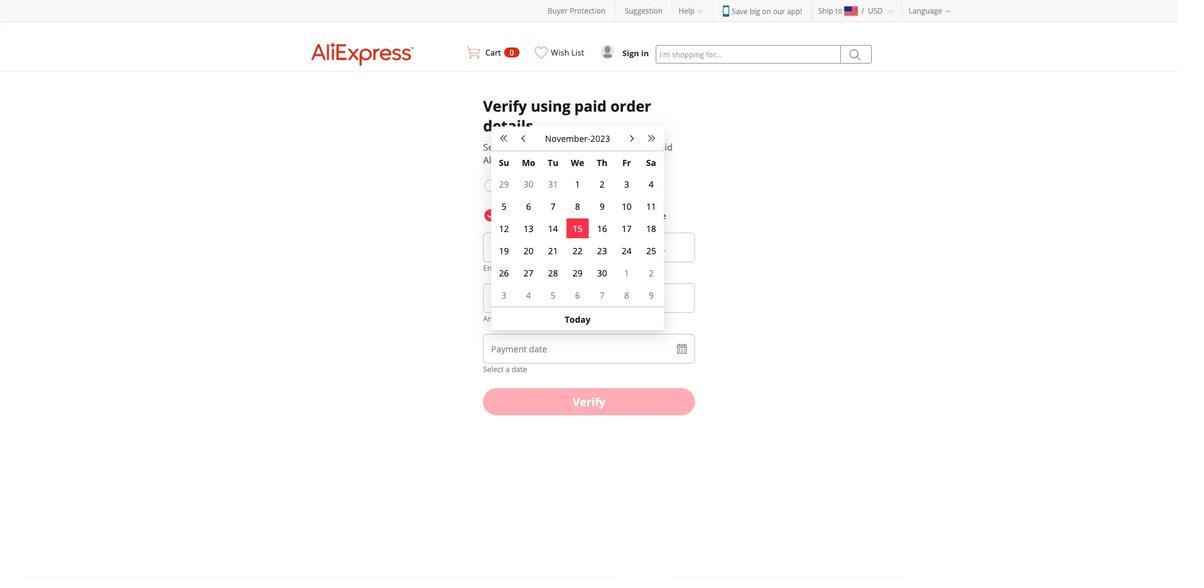 Task type: describe. For each thing, give the bounding box(es) containing it.
ship
[[819, 6, 834, 16]]

list
[[572, 47, 585, 58]]

I'm shopping for... text field
[[656, 45, 842, 64]]

usd
[[869, 6, 884, 16]]

in
[[642, 47, 649, 58]]

big
[[750, 6, 761, 16]]

suggestion link
[[625, 6, 663, 16]]

save big on our app! link
[[722, 6, 803, 17]]

/ usd
[[862, 6, 884, 16]]

sign in
[[623, 47, 649, 58]]

help
[[679, 6, 695, 16]]

buyer protection link
[[548, 6, 606, 16]]

protection
[[570, 6, 606, 16]]

sign
[[623, 47, 640, 58]]

0
[[510, 47, 514, 57]]

to
[[836, 6, 843, 16]]

wish
[[551, 47, 570, 58]]

sign in link
[[623, 47, 649, 58]]



Task type: vqa. For each thing, say whether or not it's contained in the screenshot.
Message Center
no



Task type: locate. For each thing, give the bounding box(es) containing it.
language
[[909, 6, 943, 16]]

/
[[862, 6, 865, 16]]

buyer protection
[[548, 6, 606, 16]]

on
[[763, 6, 772, 16]]

wish list link
[[529, 28, 591, 68]]

language link
[[903, 0, 960, 22]]

app!
[[788, 6, 803, 16]]

wish list
[[551, 47, 585, 58]]

our
[[774, 6, 786, 16]]

suggestion
[[625, 6, 663, 16]]

save
[[732, 6, 748, 16]]

None submit
[[842, 45, 872, 64]]

ship to
[[819, 6, 843, 16]]

buyer
[[548, 6, 568, 16]]

cart
[[486, 47, 501, 58]]

save big on our app!
[[732, 6, 803, 16]]



